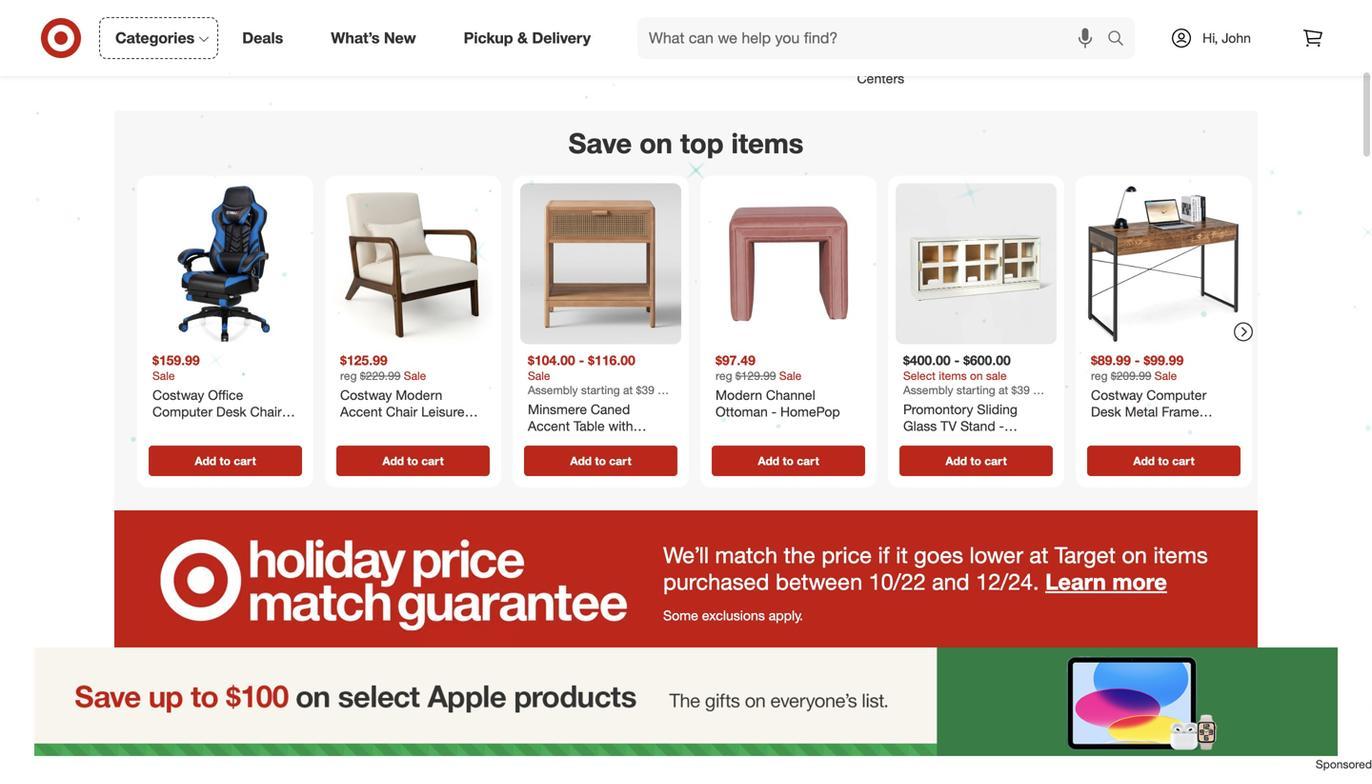 Task type: vqa. For each thing, say whether or not it's contained in the screenshot.
&
yes



Task type: describe. For each thing, give the bounding box(es) containing it.
to for $159.99
[[220, 454, 231, 469]]

accent chairs
[[644, 51, 728, 68]]

target
[[1055, 542, 1116, 569]]

reg for $97.49
[[716, 369, 732, 383]]

sale inside $159.99 sale
[[153, 369, 175, 383]]

add to cart for $125.99
[[383, 454, 444, 469]]

cart for $97.49
[[797, 454, 819, 469]]

0 vertical spatial accent
[[644, 51, 686, 68]]

more
[[1113, 569, 1167, 596]]

barstools
[[216, 51, 272, 68]]

cart for $89.99 - $99.99
[[1173, 454, 1195, 469]]

and
[[932, 569, 970, 596]]

to for $89.99 - $99.99
[[1158, 454, 1169, 469]]

10/22
[[869, 569, 926, 596]]

add to cart button for $125.99
[[336, 446, 490, 477]]

coffee
[[1035, 51, 1075, 68]]

pickup & delivery link
[[448, 17, 615, 59]]

with
[[609, 418, 633, 435]]

reg for $125.99
[[340, 369, 357, 383]]

cart for $104.00 - $116.00
[[609, 454, 632, 469]]

What can we help you find? suggestions appear below search field
[[638, 17, 1112, 59]]

add to cart button for $159.99
[[149, 446, 302, 477]]

$104.00
[[528, 352, 575, 369]]

$400.00
[[904, 352, 951, 369]]

$116.00
[[588, 352, 636, 369]]

coffee tables link
[[978, 0, 1173, 69]]

to for $97.49
[[783, 454, 794, 469]]

barstools & counter stools link
[[199, 0, 394, 69]]

caned
[[591, 401, 630, 418]]

categories link
[[99, 17, 218, 59]]

hi,
[[1203, 30, 1218, 46]]

- for $600.00
[[955, 352, 960, 369]]

barstools & counter stools
[[216, 51, 378, 68]]

hi, john
[[1203, 30, 1251, 46]]

learn
[[1046, 569, 1106, 596]]

add for $104.00 - $116.00
[[570, 454, 592, 469]]

& inside tv stands & entertainment centers
[[865, 51, 874, 68]]

what's new link
[[315, 17, 440, 59]]

12/24.
[[976, 569, 1039, 596]]

tv
[[800, 51, 816, 68]]

cart for $125.99
[[422, 454, 444, 469]]

modern channel ottoman - homepop image
[[708, 184, 869, 345]]

- inside $97.49 reg $129.99 sale modern channel ottoman - homepop
[[772, 404, 777, 420]]

add for $89.99 - $99.99
[[1134, 454, 1155, 469]]

$125.99 reg $229.99 sale
[[340, 352, 426, 383]]

$229.99
[[360, 369, 401, 383]]

add for $400.00 - $600.00
[[946, 454, 968, 469]]

some
[[663, 608, 699, 625]]

pickup
[[464, 29, 513, 47]]

to for $125.99
[[407, 454, 418, 469]]

table
[[574, 418, 605, 435]]

costway office computer desk chair gaming chair adjustable swivel w/footrest image
[[145, 184, 306, 345]]

$97.49 reg $129.99 sale modern channel ottoman - homepop
[[716, 352, 840, 420]]

$89.99
[[1091, 352, 1131, 369]]

$125.99
[[340, 352, 388, 369]]

- for $99.99
[[1135, 352, 1140, 369]]

$99.99
[[1144, 352, 1184, 369]]

what's new
[[331, 29, 416, 47]]

chairs
[[690, 51, 728, 68]]

add for $97.49
[[758, 454, 780, 469]]

cart for $159.99
[[234, 454, 256, 469]]

threshold™
[[583, 435, 650, 451]]

$600.00
[[964, 352, 1011, 369]]

it
[[896, 542, 908, 569]]

we'll
[[663, 542, 709, 569]]

lower
[[970, 542, 1024, 569]]

ways
[[616, 673, 717, 724]]

sale
[[986, 369, 1007, 383]]

& for pickup
[[518, 29, 528, 47]]

items inside we'll match the price if it goes lower at target on items purchased between 10/22 and 12/24.
[[1154, 542, 1208, 569]]

top
[[680, 126, 724, 160]]

$89.99 - $99.99 reg $209.99 sale
[[1091, 352, 1184, 383]]

$400.00 - $600.00 select items on sale
[[904, 352, 1011, 383]]

coffee tables
[[1035, 51, 1116, 68]]

more ways to save
[[503, 673, 870, 724]]

tv stands & entertainment centers
[[800, 51, 962, 87]]

0 vertical spatial on
[[640, 126, 673, 160]]

tables
[[1078, 51, 1116, 68]]

add to cart for $400.00 - $600.00
[[946, 454, 1007, 469]]

at
[[1030, 542, 1049, 569]]

sale for $97.49
[[779, 369, 802, 383]]

$104.00 - $116.00 sale
[[528, 352, 636, 383]]

$209.99
[[1111, 369, 1152, 383]]

- for $116.00
[[579, 352, 585, 369]]

stools
[[340, 51, 378, 68]]

match
[[715, 542, 778, 569]]

reg inside $89.99 - $99.99 reg $209.99 sale
[[1091, 369, 1108, 383]]

categories
[[115, 29, 195, 47]]

more
[[503, 673, 604, 724]]

$159.99 sale
[[153, 352, 200, 383]]

add to cart for $97.49
[[758, 454, 819, 469]]

add to cart button for $104.00 - $116.00
[[524, 446, 678, 477]]

entertainment
[[877, 51, 962, 68]]

apply.
[[769, 608, 803, 625]]

$129.99
[[736, 369, 776, 383]]

channel
[[766, 387, 816, 404]]

accent inside minsmere caned accent table with drawer - threshold™
[[528, 418, 570, 435]]

deals
[[242, 29, 283, 47]]

save on top items
[[569, 126, 804, 160]]



Task type: locate. For each thing, give the bounding box(es) containing it.
deals link
[[226, 17, 307, 59]]

add to cart button for $400.00 - $600.00
[[900, 446, 1053, 477]]

3 add to cart from the left
[[570, 454, 632, 469]]

1 horizontal spatial items
[[939, 369, 967, 383]]

0 vertical spatial items
[[732, 126, 804, 160]]

goes
[[914, 542, 964, 569]]

- right ottoman
[[772, 404, 777, 420]]

on inside $400.00 - $600.00 select items on sale
[[970, 369, 983, 383]]

to for $104.00 - $116.00
[[595, 454, 606, 469]]

john
[[1222, 30, 1251, 46]]

1 reg from the left
[[340, 369, 357, 383]]

advertisement region
[[0, 648, 1373, 757]]

carousel region
[[114, 111, 1258, 511]]

minsmere
[[528, 401, 587, 418]]

sale inside $97.49 reg $129.99 sale modern channel ottoman - homepop
[[779, 369, 802, 383]]

& for barstools
[[276, 51, 285, 68]]

reg left $209.99
[[1091, 369, 1108, 383]]

add to cart button for $89.99 - $99.99
[[1088, 446, 1241, 477]]

2 sale from the left
[[404, 369, 426, 383]]

sale for $104.00
[[528, 369, 550, 383]]

accent left chairs
[[644, 51, 686, 68]]

1 horizontal spatial accent
[[644, 51, 686, 68]]

3 reg from the left
[[1091, 369, 1108, 383]]

4 add to cart from the left
[[758, 454, 819, 469]]

6 add from the left
[[1134, 454, 1155, 469]]

sale for $125.99
[[404, 369, 426, 383]]

cart for $400.00 - $600.00
[[985, 454, 1007, 469]]

2 horizontal spatial &
[[865, 51, 874, 68]]

on left top
[[640, 126, 673, 160]]

stands
[[820, 51, 862, 68]]

$97.49
[[716, 352, 756, 369]]

1 add to cart from the left
[[195, 454, 256, 469]]

we'll match the price if it goes lower at target on items purchased between 10/22 and 12/24.
[[663, 542, 1208, 596]]

reg inside $125.99 reg $229.99 sale
[[340, 369, 357, 383]]

tv stands & entertainment centers link
[[784, 0, 978, 88]]

3 add to cart button from the left
[[524, 446, 678, 477]]

4 add to cart button from the left
[[712, 446, 865, 477]]

2 vertical spatial items
[[1154, 542, 1208, 569]]

purchased
[[663, 569, 770, 596]]

search
[[1099, 31, 1145, 49]]

&
[[518, 29, 528, 47], [276, 51, 285, 68], [865, 51, 874, 68]]

- right $400.00
[[955, 352, 960, 369]]

- right drawer
[[574, 435, 579, 451]]

save
[[779, 673, 870, 724]]

add for $159.99
[[195, 454, 216, 469]]

- inside $89.99 - $99.99 reg $209.99 sale
[[1135, 352, 1140, 369]]

0 horizontal spatial reg
[[340, 369, 357, 383]]

1 horizontal spatial reg
[[716, 369, 732, 383]]

2 vertical spatial on
[[1122, 542, 1148, 569]]

1 horizontal spatial on
[[970, 369, 983, 383]]

3 add from the left
[[570, 454, 592, 469]]

2 add from the left
[[383, 454, 404, 469]]

3 cart from the left
[[609, 454, 632, 469]]

1 add to cart button from the left
[[149, 446, 302, 477]]

1 add from the left
[[195, 454, 216, 469]]

to for $400.00 - $600.00
[[971, 454, 982, 469]]

5 sale from the left
[[1155, 369, 1177, 383]]

2 horizontal spatial items
[[1154, 542, 1208, 569]]

& right pickup at top left
[[518, 29, 528, 47]]

reg up "modern"
[[716, 369, 732, 383]]

if
[[878, 542, 890, 569]]

1 vertical spatial accent
[[528, 418, 570, 435]]

on right "target"
[[1122, 542, 1148, 569]]

0 horizontal spatial &
[[276, 51, 285, 68]]

1 sale from the left
[[153, 369, 175, 383]]

costway computer desk metal frame study table home office workstation w/2 drawers image
[[1084, 184, 1245, 345]]

on inside we'll match the price if it goes lower at target on items purchased between 10/22 and 12/24.
[[1122, 542, 1148, 569]]

accent chairs link
[[589, 0, 784, 69]]

learn more
[[1046, 569, 1167, 596]]

some exclusions apply.
[[663, 608, 803, 625]]

items inside $400.00 - $600.00 select items on sale
[[939, 369, 967, 383]]

add to cart for $159.99
[[195, 454, 256, 469]]

0 horizontal spatial accent
[[528, 418, 570, 435]]

accent left "table"
[[528, 418, 570, 435]]

6 add to cart from the left
[[1134, 454, 1195, 469]]

- inside the $104.00 - $116.00 sale
[[579, 352, 585, 369]]

2 horizontal spatial reg
[[1091, 369, 1108, 383]]

cart
[[234, 454, 256, 469], [422, 454, 444, 469], [609, 454, 632, 469], [797, 454, 819, 469], [985, 454, 1007, 469], [1173, 454, 1195, 469]]

centers
[[857, 70, 905, 87]]

2 reg from the left
[[716, 369, 732, 383]]

4 cart from the left
[[797, 454, 819, 469]]

5 add to cart button from the left
[[900, 446, 1053, 477]]

ottoman
[[716, 404, 768, 420]]

what's
[[331, 29, 380, 47]]

drawer
[[528, 435, 570, 451]]

- left $99.99
[[1135, 352, 1140, 369]]

1 cart from the left
[[234, 454, 256, 469]]

5 cart from the left
[[985, 454, 1007, 469]]

select
[[904, 369, 936, 383]]

sale
[[153, 369, 175, 383], [404, 369, 426, 383], [528, 369, 550, 383], [779, 369, 802, 383], [1155, 369, 1177, 383]]

reg inside $97.49 reg $129.99 sale modern channel ottoman - homepop
[[716, 369, 732, 383]]

new
[[384, 29, 416, 47]]

4 sale from the left
[[779, 369, 802, 383]]

& inside pickup & delivery link
[[518, 29, 528, 47]]

1 vertical spatial on
[[970, 369, 983, 383]]

6 add to cart button from the left
[[1088, 446, 1241, 477]]

sale inside the $104.00 - $116.00 sale
[[528, 369, 550, 383]]

pickup & delivery
[[464, 29, 591, 47]]

price
[[822, 542, 872, 569]]

promontory sliding glass tv stand - threshold™ designed with studio mcgee image
[[896, 184, 1057, 345]]

minsmere caned accent table with drawer - threshold™
[[528, 401, 650, 451]]

& down deals
[[276, 51, 285, 68]]

on
[[640, 126, 673, 160], [970, 369, 983, 383], [1122, 542, 1148, 569]]

add for $125.99
[[383, 454, 404, 469]]

- inside $400.00 - $600.00 select items on sale
[[955, 352, 960, 369]]

search button
[[1099, 17, 1145, 63]]

modern
[[716, 387, 763, 404]]

between
[[776, 569, 863, 596]]

reg
[[340, 369, 357, 383], [716, 369, 732, 383], [1091, 369, 1108, 383]]

2 add to cart button from the left
[[336, 446, 490, 477]]

to
[[220, 454, 231, 469], [407, 454, 418, 469], [595, 454, 606, 469], [783, 454, 794, 469], [971, 454, 982, 469], [1158, 454, 1169, 469], [728, 673, 768, 724]]

0 horizontal spatial on
[[640, 126, 673, 160]]

5 add from the left
[[946, 454, 968, 469]]

0 horizontal spatial items
[[732, 126, 804, 160]]

counter
[[288, 51, 336, 68]]

6 cart from the left
[[1173, 454, 1195, 469]]

on left sale
[[970, 369, 983, 383]]

add to cart
[[195, 454, 256, 469], [383, 454, 444, 469], [570, 454, 632, 469], [758, 454, 819, 469], [946, 454, 1007, 469], [1134, 454, 1195, 469]]

minsmere caned accent table with drawer - threshold™ image
[[520, 184, 681, 345]]

save
[[569, 126, 632, 160]]

target holiday price match guarantee image
[[114, 511, 1258, 654]]

sale inside $125.99 reg $229.99 sale
[[404, 369, 426, 383]]

add to cart button for $97.49
[[712, 446, 865, 477]]

costway modern accent chair leisure armchair with rubber wood frame & lumbar pillow gray/beige image
[[333, 184, 494, 345]]

1 vertical spatial items
[[939, 369, 967, 383]]

add to cart for $89.99 - $99.99
[[1134, 454, 1195, 469]]

$159.99
[[153, 352, 200, 369]]

reg left $229.99
[[340, 369, 357, 383]]

accent
[[644, 51, 686, 68], [528, 418, 570, 435]]

- right $104.00
[[579, 352, 585, 369]]

- inside minsmere caned accent table with drawer - threshold™
[[574, 435, 579, 451]]

sale inside $89.99 - $99.99 reg $209.99 sale
[[1155, 369, 1177, 383]]

& up centers on the top of the page
[[865, 51, 874, 68]]

2 cart from the left
[[422, 454, 444, 469]]

3 sale from the left
[[528, 369, 550, 383]]

5 add to cart from the left
[[946, 454, 1007, 469]]

sponsored
[[1316, 758, 1373, 772]]

items
[[732, 126, 804, 160], [939, 369, 967, 383], [1154, 542, 1208, 569]]

the
[[784, 542, 816, 569]]

2 add to cart from the left
[[383, 454, 444, 469]]

add to cart button
[[149, 446, 302, 477], [336, 446, 490, 477], [524, 446, 678, 477], [712, 446, 865, 477], [900, 446, 1053, 477], [1088, 446, 1241, 477]]

homepop
[[781, 404, 840, 420]]

4 add from the left
[[758, 454, 780, 469]]

exclusions
[[702, 608, 765, 625]]

1 horizontal spatial &
[[518, 29, 528, 47]]

2 horizontal spatial on
[[1122, 542, 1148, 569]]

add to cart for $104.00 - $116.00
[[570, 454, 632, 469]]

& inside barstools & counter stools link
[[276, 51, 285, 68]]

delivery
[[532, 29, 591, 47]]



